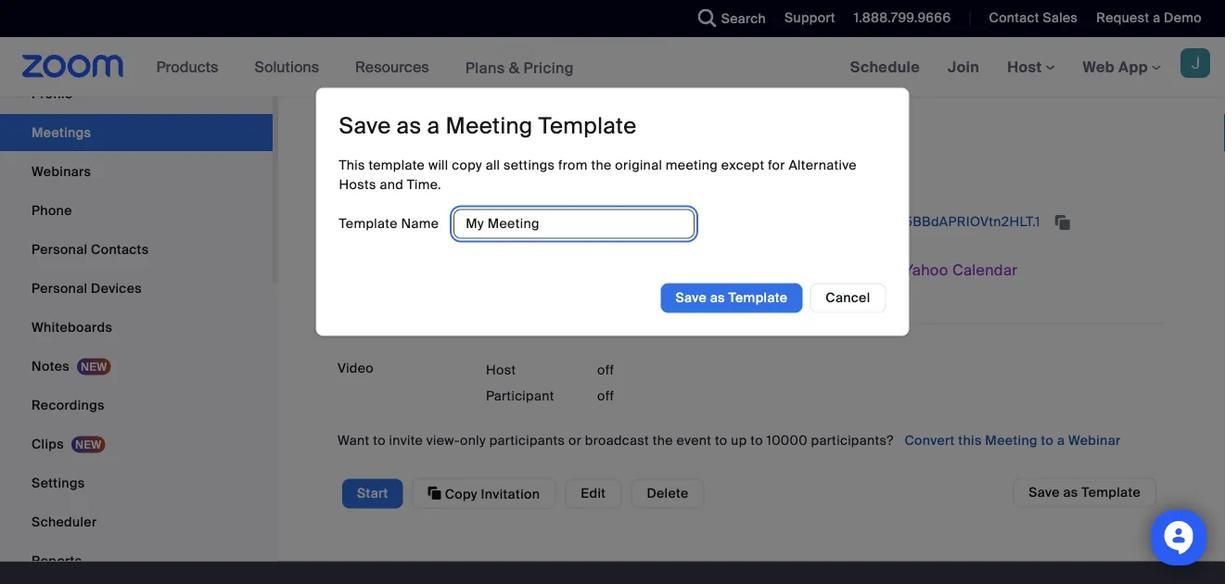 Task type: vqa. For each thing, say whether or not it's contained in the screenshot.
Pricing
yes



Task type: describe. For each thing, give the bounding box(es) containing it.
participant
[[486, 388, 555, 405]]

contact
[[989, 9, 1040, 26]]

template down hosts at the top
[[339, 215, 398, 232]]

to right up
[[751, 432, 763, 449]]

show button
[[613, 103, 655, 132]]

outlook calendar (.ics) link
[[662, 256, 851, 285]]

to right want
[[373, 432, 386, 449]]

product information navigation
[[143, 37, 588, 98]]

personal for personal contacts
[[32, 241, 88, 258]]

off for host
[[597, 362, 615, 379]]

template name
[[339, 215, 439, 232]]

participants
[[490, 432, 565, 449]]

copy invitation
[[442, 486, 540, 503]]

template
[[369, 156, 425, 173]]

banner containing schedule
[[0, 37, 1226, 98]]

settings link
[[0, 465, 273, 502]]

as for this template will copy all settings from the original meeting except for alternative hosts and time. dialog
[[397, 111, 422, 140]]

reports
[[32, 553, 82, 570]]

phone link
[[0, 193, 273, 230]]

personal menu menu
[[0, 37, 273, 582]]

video
[[338, 360, 374, 377]]

event
[[677, 432, 712, 449]]

demo
[[1164, 9, 1202, 26]]

side navigation navigation
[[0, 0, 278, 582]]

add to element
[[486, 256, 1166, 305]]

webinars
[[32, 163, 91, 180]]

plans & pricing
[[465, 58, 574, 77]]

save as template button inside this template will copy all settings from the original meeting except for alternative hosts and time. dialog
[[661, 283, 803, 313]]

profile link
[[0, 76, 273, 113]]

pricing
[[524, 58, 574, 77]]

up
[[731, 432, 747, 449]]

a inside dialog
[[427, 111, 440, 140]]

chat
[[665, 163, 695, 180]]

meeting inside this template will copy all settings from the original meeting except for alternative hosts and time. dialog
[[446, 111, 533, 140]]

as for the save as template button in the this template will copy all settings from the original meeting except for alternative hosts and time. dialog
[[710, 289, 725, 307]]

uml class diagram zoom whiteboard
[[543, 32, 670, 66]]

edit
[[581, 485, 606, 502]]

copy
[[452, 156, 482, 173]]

only
[[460, 432, 486, 449]]

invite link
[[338, 213, 402, 231]]

show
[[620, 109, 655, 126]]

enable continuous meeting chat
[[486, 163, 695, 180]]

devices
[[91, 280, 142, 297]]

name
[[401, 215, 439, 232]]

copy invitation button
[[412, 478, 556, 509]]

host
[[486, 362, 516, 379]]

want to invite view-only participants or broadcast the event to up to 10000 participants? convert this meeting to a webinar
[[338, 432, 1121, 450]]

save for this template will copy all settings from the original meeting except for alternative hosts and time. dialog
[[339, 111, 391, 140]]

passcode
[[503, 108, 565, 125]]

time.
[[407, 176, 442, 193]]

broadcast
[[585, 432, 649, 449]]

outlook
[[688, 261, 744, 280]]

copy
[[445, 486, 478, 503]]

a inside want to invite view-only participants or broadcast the event to up to 10000 participants? convert this meeting to a webinar
[[1058, 432, 1065, 450]]

participants?
[[811, 432, 894, 449]]

settings
[[504, 156, 555, 173]]

hosts
[[339, 176, 376, 193]]

convert this meeting to a webinar button
[[905, 426, 1121, 456]]

scheduler link
[[0, 504, 273, 541]]

enable
[[486, 163, 530, 180]]

phone
[[32, 202, 72, 219]]

host element for host
[[597, 361, 709, 380]]

delete
[[647, 485, 689, 502]]

diagram
[[615, 32, 670, 49]]

invitation
[[481, 486, 540, 503]]

this template will copy all settings from the original meeting except for alternative hosts and time. dialog
[[316, 88, 910, 336]]

request
[[1097, 9, 1150, 26]]

btn image for 'add to' element
[[486, 262, 505, 281]]

webinar
[[1069, 432, 1121, 450]]

convert
[[905, 432, 955, 450]]

meeting
[[666, 156, 718, 173]]

this
[[339, 156, 365, 173]]

plans
[[465, 58, 505, 77]]

edit link
[[565, 479, 622, 509]]

(.ics)
[[818, 261, 851, 280]]

invite
[[338, 213, 372, 231]]

meeting inside want to invite view-only participants or broadcast the event to up to 10000 participants? convert this meeting to a webinar
[[986, 432, 1038, 450]]

and
[[380, 176, 404, 193]]

join
[[948, 57, 980, 77]]

delete button
[[631, 479, 705, 509]]

off for participant
[[597, 388, 615, 405]]

Template Name text field
[[454, 209, 695, 239]]

start
[[357, 485, 388, 502]]

clips
[[32, 436, 64, 453]]

webinars link
[[0, 154, 273, 191]]

notes link
[[0, 348, 273, 385]]

10000
[[767, 432, 808, 449]]

template down webinar
[[1082, 484, 1141, 501]]

notes
[[32, 358, 70, 375]]

yahoo calendar
[[901, 261, 1018, 280]]

calendar for yahoo
[[953, 261, 1018, 280]]

schedule
[[851, 57, 920, 77]]

settings
[[32, 475, 85, 492]]

contact sales
[[989, 9, 1078, 26]]

profile
[[32, 85, 73, 103]]



Task type: locate. For each thing, give the bounding box(es) containing it.
save as template button down webinar
[[1013, 478, 1157, 508]]

2 off from the top
[[597, 388, 615, 405]]

0 vertical spatial save as template
[[676, 289, 788, 307]]

sales
[[1043, 9, 1078, 26]]

a left demo
[[1153, 9, 1161, 26]]

alternative
[[789, 156, 857, 173]]

this template will copy all settings from the original meeting except for alternative hosts and time.
[[339, 156, 857, 193]]

2 vertical spatial meeting
[[986, 432, 1038, 450]]

2 horizontal spatial a
[[1153, 9, 1161, 26]]

meeting left chat
[[609, 163, 661, 180]]

save down btn icon
[[676, 289, 707, 307]]

0 vertical spatial save as template button
[[661, 283, 803, 313]]

0 horizontal spatial save
[[339, 111, 391, 140]]

2 btn image from the left
[[878, 262, 897, 281]]

meeting up 'all' in the left top of the page
[[446, 111, 533, 140]]

0 horizontal spatial save as template
[[676, 289, 788, 307]]

save for the save as template button in the this template will copy all settings from the original meeting except for alternative hosts and time. dialog
[[676, 289, 707, 307]]

save as template button down outlook
[[661, 283, 803, 313]]

want
[[338, 432, 370, 449]]

0 horizontal spatial a
[[427, 111, 440, 140]]

personal contacts
[[32, 241, 149, 258]]

recordings
[[32, 397, 105, 414]]

to left up
[[715, 432, 728, 449]]

for
[[768, 156, 786, 173]]

the left 'event'
[[653, 432, 673, 449]]

save as template inside this template will copy all settings from the original meeting except for alternative hosts and time. dialog
[[676, 289, 788, 307]]

personal down phone
[[32, 241, 88, 258]]

save as template button
[[661, 283, 803, 313], [1013, 478, 1157, 508]]

1 off from the top
[[597, 362, 615, 379]]

to left webinar
[[1041, 432, 1054, 450]]

the
[[591, 156, 612, 173], [653, 432, 673, 449]]

support
[[785, 9, 836, 26]]

1 personal from the top
[[32, 241, 88, 258]]

meetings navigation
[[837, 37, 1226, 98]]

1 horizontal spatial calendar
[[953, 261, 1018, 280]]

checked image
[[486, 106, 500, 125]]

calendar for outlook
[[748, 261, 814, 280]]

a left webinar
[[1058, 432, 1065, 450]]

1 horizontal spatial btn image
[[878, 262, 897, 281]]

0 vertical spatial meeting
[[446, 111, 533, 140]]

personal up whiteboards
[[32, 280, 88, 297]]

off
[[597, 362, 615, 379], [597, 388, 615, 405]]

1 horizontal spatial save as template button
[[1013, 478, 1157, 508]]

as down webinar
[[1064, 484, 1079, 501]]

as
[[397, 111, 422, 140], [710, 289, 725, 307], [1064, 484, 1079, 501]]

1 vertical spatial off
[[597, 388, 615, 405]]

calendar right the yahoo
[[953, 261, 1018, 280]]

request a demo
[[1097, 9, 1202, 26]]

1 host element from the top
[[597, 361, 709, 380]]

0 vertical spatial a
[[1153, 9, 1161, 26]]

personal
[[11, 3, 74, 18]]

1 btn image from the left
[[486, 262, 505, 281]]

2 calendar from the left
[[953, 261, 1018, 280]]

2 personal from the top
[[32, 280, 88, 297]]

1 vertical spatial the
[[653, 432, 673, 449]]

1 horizontal spatial a
[[1058, 432, 1065, 450]]

0 horizontal spatial the
[[591, 156, 612, 173]]

1 vertical spatial personal
[[32, 280, 88, 297]]

outlook calendar (.ics)
[[684, 261, 851, 280]]

security
[[338, 105, 390, 122]]

btn image
[[486, 262, 505, 281], [878, 262, 897, 281]]

save as a meeting template
[[339, 111, 637, 140]]

start link
[[342, 479, 403, 509]]

template down outlook calendar (.ics) link
[[729, 289, 788, 307]]

0 horizontal spatial meeting
[[446, 111, 533, 140]]

personal devices link
[[0, 270, 273, 308]]

host element
[[597, 361, 709, 380], [597, 387, 709, 406]]

&
[[509, 58, 520, 77]]

home link
[[0, 37, 273, 74]]

1 vertical spatial meeting
[[609, 163, 661, 180]]

1 vertical spatial as
[[710, 289, 725, 307]]

1 vertical spatial save as template button
[[1013, 478, 1157, 508]]

save as template down outlook
[[676, 289, 788, 307]]

join link
[[934, 37, 994, 96]]

meeting
[[446, 111, 533, 140], [609, 163, 661, 180], [986, 432, 1038, 450]]

0 vertical spatial as
[[397, 111, 422, 140]]

the inside want to invite view-only participants or broadcast the event to up to 10000 participants? convert this meeting to a webinar
[[653, 432, 673, 449]]

contacts
[[91, 241, 149, 258]]

btn image down template name text box
[[486, 262, 505, 281]]

personal inside personal contacts link
[[32, 241, 88, 258]]

0 horizontal spatial btn image
[[486, 262, 505, 281]]

whiteboards
[[32, 319, 112, 336]]

1 horizontal spatial save as template
[[1029, 484, 1141, 501]]

save
[[339, 111, 391, 140], [676, 289, 707, 307], [1029, 484, 1060, 501]]

whiteboard up security
[[338, 25, 411, 42]]

schedule link
[[837, 37, 934, 96]]

plans & pricing link
[[465, 58, 574, 77], [465, 58, 574, 77]]

0 vertical spatial off
[[597, 362, 615, 379]]

zoom logo image
[[22, 55, 124, 78]]

2 vertical spatial as
[[1064, 484, 1079, 501]]

calendar down https://us05web.zoom.us/j/82673187655?pwd=zmaxzqakkia6pn5bbdapriovtn2hlt.1
[[748, 261, 814, 280]]

0 horizontal spatial save as template button
[[661, 283, 803, 313]]

cancel button
[[810, 283, 887, 313]]

all
[[486, 156, 500, 173]]

2 host element from the top
[[597, 387, 709, 406]]

1 horizontal spatial save
[[676, 289, 707, 307]]

personal contacts link
[[0, 231, 273, 269]]

template up from on the left top of the page
[[539, 111, 637, 140]]

0 vertical spatial personal
[[32, 241, 88, 258]]

save up this on the left top of the page
[[339, 111, 391, 140]]

1 vertical spatial a
[[427, 111, 440, 140]]

reports link
[[0, 543, 273, 580]]

as up template in the left top of the page
[[397, 111, 422, 140]]

btn image for yahoo calendar link
[[878, 262, 897, 281]]

save down the convert this meeting to a webinar button
[[1029, 484, 1060, 501]]

btn image
[[662, 262, 681, 281]]

0 vertical spatial save
[[339, 111, 391, 140]]

0 vertical spatial whiteboard
[[338, 25, 411, 42]]

https://us05web.zoom.us/j/82673187655?pwd=zmaxzqakkia6pn5bbdapriovtn2hlt.1 link
[[486, 213, 1044, 231]]

2 horizontal spatial save
[[1029, 484, 1060, 501]]

1.888.799.9666 button
[[840, 0, 956, 37], [854, 9, 951, 26]]

original
[[615, 156, 663, 173]]

0 vertical spatial the
[[591, 156, 612, 173]]

2 vertical spatial a
[[1058, 432, 1065, 450]]

0 horizontal spatial as
[[397, 111, 422, 140]]

1 horizontal spatial as
[[710, 289, 725, 307]]

personal
[[32, 241, 88, 258], [32, 280, 88, 297]]

1 horizontal spatial meeting
[[609, 163, 661, 180]]

2 vertical spatial save
[[1029, 484, 1060, 501]]

yahoo
[[905, 261, 949, 280]]

2 horizontal spatial meeting
[[986, 432, 1038, 450]]

except
[[722, 156, 765, 173]]

this
[[959, 432, 982, 450]]

1 vertical spatial host element
[[597, 387, 709, 406]]

0 vertical spatial host element
[[597, 361, 709, 380]]

invite
[[389, 432, 423, 449]]

1 calendar from the left
[[748, 261, 814, 280]]

whiteboard inside the uml class diagram zoom whiteboard
[[578, 52, 641, 66]]

0 horizontal spatial calendar
[[748, 261, 814, 280]]

the right from on the left top of the page
[[591, 156, 612, 173]]

personal for personal devices
[[32, 280, 88, 297]]

uml
[[543, 32, 572, 49]]

continuous
[[533, 163, 606, 180]]

save as template down webinar
[[1029, 484, 1141, 501]]

copy image
[[428, 485, 442, 501]]

support link
[[771, 0, 840, 37], [785, 9, 836, 26]]

1.888.799.9666
[[854, 9, 951, 26]]

2 horizontal spatial as
[[1064, 484, 1079, 501]]

btn image inside yahoo calendar link
[[878, 262, 897, 281]]

1 horizontal spatial the
[[653, 432, 673, 449]]

0 horizontal spatial whiteboard
[[338, 25, 411, 42]]

attendees
[[338, 164, 403, 181]]

whiteboard down class
[[578, 52, 641, 66]]

calendar
[[748, 261, 814, 280], [953, 261, 1018, 280]]

save for the bottommost the save as template button
[[1029, 484, 1060, 501]]

https://us05web.zoom.us/j/82673187655?pwd=zmaxzqakkia6pn5bbdapriovtn2hlt.1
[[486, 213, 1044, 231]]

personal devices
[[32, 280, 142, 297]]

from
[[558, 156, 588, 173]]

a up will
[[427, 111, 440, 140]]

meeting right this
[[986, 432, 1038, 450]]

will
[[429, 156, 449, 173]]

link
[[376, 213, 402, 231]]

contact sales link
[[976, 0, 1083, 37], [989, 9, 1078, 26]]

whiteboards link
[[0, 309, 273, 347]]

personal inside personal devices link
[[32, 280, 88, 297]]

btn image left the yahoo
[[878, 262, 897, 281]]

passcode ******** show
[[503, 108, 655, 126]]

1 horizontal spatial whiteboard
[[578, 52, 641, 66]]

********
[[573, 108, 613, 125]]

banner
[[0, 37, 1226, 98]]

1 vertical spatial whiteboard
[[578, 52, 641, 66]]

home
[[32, 46, 70, 64]]

as down outlook
[[710, 289, 725, 307]]

scheduler
[[32, 514, 97, 531]]

1 vertical spatial save
[[676, 289, 707, 307]]

host element for participant
[[597, 387, 709, 406]]

as for the bottommost the save as template button
[[1064, 484, 1079, 501]]

the inside this template will copy all settings from the original meeting except for alternative hosts and time.
[[591, 156, 612, 173]]

template
[[539, 111, 637, 140], [339, 215, 398, 232], [729, 289, 788, 307], [1082, 484, 1141, 501]]

yahoo calendar link
[[878, 256, 1018, 285]]

1 vertical spatial save as template
[[1029, 484, 1141, 501]]



